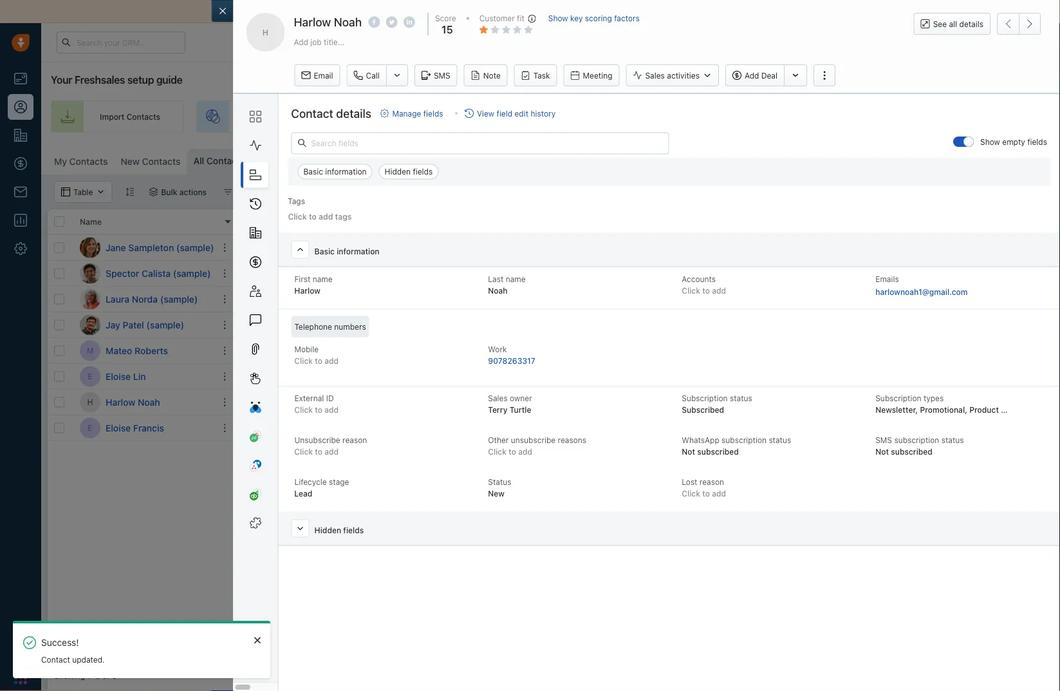 Task type: locate. For each thing, give the bounding box(es) containing it.
add inside "button"
[[745, 71, 760, 80]]

0 horizontal spatial container_wx8msf4aqz5i3rn1 image
[[224, 187, 233, 196]]

new inside status new
[[488, 489, 505, 498]]

sms inside sms subscription status not subscribed
[[876, 435, 893, 444]]

1 vertical spatial tags
[[335, 212, 352, 221]]

contact inside button
[[1018, 155, 1048, 164]]

reason right "unsubscribe"
[[343, 435, 367, 444]]

basic
[[304, 167, 323, 176], [315, 247, 335, 256]]

filter
[[238, 187, 257, 196]]

8 right of
[[112, 671, 117, 680]]

0 vertical spatial h
[[263, 28, 269, 37]]

1 horizontal spatial hidden fields
[[385, 167, 433, 176]]

1 vertical spatial harlow
[[295, 286, 321, 295]]

0 vertical spatial harlownoah1@gmail.com link
[[876, 286, 968, 299]]

0 horizontal spatial new
[[121, 156, 140, 167]]

0 horizontal spatial container_wx8msf4aqz5i3rn1 image
[[149, 187, 158, 196]]

container_wx8msf4aqz5i3rn1 image inside the bulk actions button
[[149, 187, 158, 196]]

bring in website leads link
[[196, 100, 350, 133]]

subscribed down subscription types
[[892, 447, 933, 456]]

1 vertical spatial hidden fields
[[315, 526, 364, 535]]

work inside 63 grid
[[344, 217, 364, 226]]

import inside import contacts button
[[889, 155, 913, 164]]

click
[[288, 212, 307, 221], [641, 269, 659, 278], [682, 286, 701, 295], [351, 319, 369, 328], [295, 357, 313, 366], [641, 398, 659, 407], [931, 398, 949, 407], [295, 406, 313, 415], [295, 447, 313, 456], [488, 447, 507, 456], [682, 489, 701, 498]]

(sample) inside 63 "row group"
[[959, 295, 991, 304]]

click inside mobile click to add
[[295, 357, 313, 366]]

1 horizontal spatial contact
[[291, 107, 334, 120]]

sales inside sales owner terry turtle
[[488, 394, 508, 403]]

subscription inside sms subscription status not subscribed
[[895, 435, 940, 444]]

work up the 9078263317
[[488, 345, 507, 354]]

sms for sms
[[434, 71, 451, 80]]

1 vertical spatial sales
[[488, 394, 508, 403]]

0 vertical spatial 8
[[252, 156, 257, 166]]

noah up francis
[[138, 397, 160, 407]]

team left view
[[453, 112, 472, 121]]

press space to select this row. row containing janesampleton@gmail.com
[[241, 235, 1055, 261]]

0 vertical spatial new
[[121, 156, 140, 167]]

1 team from the left
[[453, 112, 472, 121]]

0 horizontal spatial subscribed
[[698, 447, 739, 456]]

0 horizontal spatial import contacts
[[100, 112, 160, 121]]

0 horizontal spatial harlow noah
[[106, 397, 160, 407]]

click down mateoroberts871@gmail.com at the left of the page
[[295, 357, 313, 366]]

sms for sms subscription status not subscribed
[[876, 435, 893, 444]]

0 vertical spatial add
[[294, 38, 308, 47]]

eloiselin621@gmail.com link
[[247, 370, 335, 383]]

container_wx8msf4aqz5i3rn1 image for customize
[[784, 155, 793, 164]]

status inside sms subscription status not subscribed
[[942, 435, 965, 444]]

subscription left "types"
[[876, 394, 922, 403]]

3684945781
[[344, 268, 391, 277]]

container_wx8msf4aqz5i3rn1 image for terry turtle
[[734, 398, 743, 407]]

import contacts inside button
[[889, 155, 949, 164]]

harlow down first
[[295, 286, 321, 295]]

bulk
[[161, 187, 177, 196]]

noah down last on the left of page
[[488, 286, 508, 295]]

add inside button
[[1001, 155, 1016, 164]]

details
[[960, 19, 984, 28], [336, 107, 372, 120]]

subscription inside the subscription status subscribed
[[682, 394, 728, 403]]

+ click to add
[[634, 269, 684, 278], [634, 398, 684, 407], [924, 398, 974, 407]]

sms down subscription types
[[876, 435, 893, 444]]

2 horizontal spatial status
[[942, 435, 965, 444]]

all right the see on the right
[[950, 19, 958, 28]]

0 vertical spatial show
[[549, 14, 569, 23]]

work up 3684932360
[[344, 217, 364, 226]]

subscribed inside whatsapp subscription status not subscribed
[[698, 447, 739, 456]]

harlow noah up eloise francis
[[106, 397, 160, 407]]

1 horizontal spatial leads
[[581, 112, 601, 121]]

hidden fields down invite
[[385, 167, 433, 176]]

Search fields text field
[[291, 132, 670, 154]]

container_wx8msf4aqz5i3rn1 image inside customize table "button"
[[784, 155, 793, 164]]

1 vertical spatial reason
[[700, 477, 725, 486]]

to
[[590, 6, 599, 17], [603, 112, 611, 121], [309, 212, 317, 221], [661, 269, 668, 278], [703, 286, 710, 295], [371, 319, 378, 328], [315, 357, 323, 366], [661, 398, 668, 407], [951, 398, 958, 407], [315, 406, 323, 415], [315, 447, 323, 456], [509, 447, 517, 456], [703, 489, 710, 498]]

to down accounts
[[703, 286, 710, 295]]

to up 'janesampleton@gmail.com 3684932360'
[[309, 212, 317, 221]]

terry up whatsapp subscription status not subscribed
[[746, 398, 765, 407]]

harlow noah inside press space to select this row. row
[[106, 397, 160, 407]]

2 subscription from the left
[[895, 435, 940, 444]]

import for import contacts button
[[889, 155, 913, 164]]

2 vertical spatial contact
[[41, 655, 70, 664]]

0 vertical spatial sales
[[646, 71, 665, 80]]

1 vertical spatial contact
[[1018, 155, 1048, 164]]

status down terry turtle
[[769, 435, 792, 444]]

new down import contacts link
[[121, 156, 140, 167]]

0 vertical spatial harlow noah
[[294, 15, 362, 29]]

sms inside button
[[434, 71, 451, 80]]

add inside tags click to add tags
[[319, 212, 333, 221]]

2 vertical spatial harlow
[[106, 397, 135, 407]]

contact for contact updated.
[[41, 655, 70, 664]]

1 vertical spatial show
[[981, 138, 1001, 147]]

click inside tags click to add tags
[[288, 212, 307, 221]]

0 vertical spatial all
[[434, 6, 443, 17]]

1 vertical spatial eloise
[[106, 423, 131, 433]]

not inside whatsapp subscription status not subscribed
[[682, 447, 696, 456]]

reason for lost reason
[[700, 477, 725, 486]]

close image
[[1042, 8, 1048, 15]]

status
[[730, 394, 753, 403], [769, 435, 792, 444], [942, 435, 965, 444]]

0 horizontal spatial not
[[682, 447, 696, 456]]

contact for contact details
[[291, 107, 334, 120]]

1 vertical spatial sms
[[876, 435, 893, 444]]

j image
[[80, 237, 100, 258]]

work
[[344, 217, 364, 226], [488, 345, 507, 354]]

click up sms subscription status not subscribed
[[931, 398, 949, 407]]

to left start
[[590, 6, 599, 17]]

subscription up subscribed
[[682, 394, 728, 403]]

1 subscription from the left
[[722, 435, 767, 444]]

1 horizontal spatial sales
[[646, 71, 665, 80]]

noah up title...
[[334, 15, 362, 29]]

1 horizontal spatial subscribed
[[892, 447, 933, 456]]

eloise for eloise lin
[[106, 371, 131, 382]]

1 e from the top
[[88, 372, 93, 381]]

⌘
[[354, 157, 362, 166]]

close image
[[254, 636, 261, 644]]

8 up filter by on the top left of page
[[252, 156, 257, 166]]

4
[[1004, 32, 1009, 41]]

click down "unsubscribe"
[[295, 447, 313, 456]]

freshsales
[[75, 74, 125, 86]]

2 subscription from the left
[[876, 394, 922, 403]]

types
[[924, 394, 945, 403]]

1 horizontal spatial team
[[631, 112, 650, 121]]

1 vertical spatial harlow noah
[[106, 397, 160, 407]]

1 eloise from the top
[[106, 371, 131, 382]]

not inside sms subscription status not subscribed
[[876, 447, 890, 456]]

63 grid
[[48, 208, 1055, 660]]

hidden fields down 'lifecycle stage lead'
[[315, 526, 364, 535]]

0 vertical spatial container_wx8msf4aqz5i3rn1 image
[[784, 155, 793, 164]]

(sample)
[[176, 242, 214, 253], [173, 268, 211, 279], [160, 294, 198, 304], [959, 295, 991, 304], [146, 320, 184, 330]]

your down meeting
[[613, 112, 629, 121]]

harlow down the eloise lin link
[[106, 397, 135, 407]]

telephone numbers
[[295, 322, 366, 331]]

name right last on the left of page
[[506, 274, 526, 283]]

0 horizontal spatial terry
[[488, 406, 508, 415]]

reason inside lost reason click to add
[[700, 477, 725, 486]]

2 horizontal spatial contact
[[1018, 155, 1048, 164]]

press space to select this row. row containing eloiselin621@gmail.com
[[241, 364, 1055, 390]]

2 eloise from the top
[[106, 423, 131, 433]]

import right table
[[889, 155, 913, 164]]

in
[[267, 112, 274, 121]]

0 vertical spatial tags
[[288, 197, 305, 206]]

e down m
[[88, 372, 93, 381]]

1 horizontal spatial 8
[[252, 156, 257, 166]]

job
[[311, 38, 322, 47]]

contact down 'success!'
[[41, 655, 70, 664]]

name inside first name harlow
[[313, 274, 333, 283]]

press space to select this row. row containing mateo roberts
[[48, 338, 241, 364]]

+ click to add for harlownoah1@gmail.com
[[634, 398, 684, 407]]

0 vertical spatial basic
[[304, 167, 323, 176]]

not down subscription types
[[876, 447, 890, 456]]

click left subscribed
[[641, 398, 659, 407]]

acme inc (sample)
[[924, 295, 991, 304]]

spector calista (sample) link
[[106, 267, 211, 280]]

add left deal
[[745, 71, 760, 80]]

work for work 9078263317
[[488, 345, 507, 354]]

external
[[295, 394, 324, 403]]

to down whatsapp
[[703, 489, 710, 498]]

status inside the subscription status subscribed
[[730, 394, 753, 403]]

not
[[682, 447, 696, 456], [876, 447, 890, 456]]

0 horizontal spatial turtle
[[510, 406, 532, 415]]

1 horizontal spatial harlownoah1@gmail.com link
[[876, 286, 968, 299]]

jane
[[106, 242, 126, 253]]

Search your CRM... text field
[[57, 32, 186, 53]]

12 more...
[[304, 157, 341, 166]]

import inside import contacts link
[[100, 112, 125, 121]]

import contacts for import contacts link
[[100, 112, 160, 121]]

show left "key"
[[549, 14, 569, 23]]

1 vertical spatial container_wx8msf4aqz5i3rn1 image
[[734, 398, 743, 407]]

click down external
[[295, 406, 313, 415]]

harlownoah1@gmail.com inside 63 "row group"
[[247, 396, 337, 405]]

1 vertical spatial new
[[488, 489, 505, 498]]

1 name from the left
[[313, 274, 333, 283]]

tags
[[288, 197, 305, 206], [335, 212, 352, 221]]

name row
[[48, 209, 241, 235]]

1 horizontal spatial show
[[981, 138, 1001, 147]]

bulk actions button
[[141, 181, 215, 203]]

all inside button
[[950, 19, 958, 28]]

0 vertical spatial work
[[344, 217, 364, 226]]

0 horizontal spatial sales
[[488, 394, 508, 403]]

1 vertical spatial h
[[87, 398, 93, 407]]

click inside lost reason click to add
[[682, 489, 701, 498]]

press space to select this row. row containing jaypatelsample@gmail.com
[[241, 312, 1055, 338]]

add
[[294, 38, 308, 47], [745, 71, 760, 80], [1001, 155, 1016, 164]]

name for noah
[[506, 274, 526, 283]]

acme inc (sample) link
[[924, 295, 991, 304]]

other
[[488, 435, 509, 444]]

2 not from the left
[[876, 447, 890, 456]]

row group containing jane sampleton (sample)
[[48, 235, 241, 441]]

invite
[[412, 112, 433, 121]]

container_wx8msf4aqz5i3rn1 image left terry turtle
[[734, 398, 743, 407]]

to down the other on the left bottom
[[509, 447, 517, 456]]

eloise left lin
[[106, 371, 131, 382]]

contact down "email" 'button'
[[291, 107, 334, 120]]

(sample) for laura norda (sample)
[[160, 294, 198, 304]]

to inside lost reason click to add
[[703, 489, 710, 498]]

2 horizontal spatial add
[[1001, 155, 1016, 164]]

jane sampleton (sample) link
[[106, 241, 214, 254]]

of
[[102, 671, 110, 680]]

add inside mobile click to add
[[325, 357, 339, 366]]

accounts click to add
[[682, 274, 727, 295]]

click down lost
[[682, 489, 701, 498]]

scoring
[[585, 14, 612, 23]]

container_wx8msf4aqz5i3rn1 image left "filter"
[[224, 187, 233, 196]]

name inside last name noah
[[506, 274, 526, 283]]

harlow noah up title...
[[294, 15, 362, 29]]

1 vertical spatial noah
[[488, 286, 508, 295]]

show for show key scoring factors
[[549, 14, 569, 23]]

click down the other on the left bottom
[[488, 447, 507, 456]]

work inside the work 9078263317
[[488, 345, 507, 354]]

1 vertical spatial add
[[745, 71, 760, 80]]

show for show empty fields
[[981, 138, 1001, 147]]

new contacts button
[[114, 149, 187, 175], [121, 156, 181, 167]]

8 inside all contacts 8
[[252, 156, 257, 166]]

all up 15 button in the left of the page
[[434, 6, 443, 17]]

0 vertical spatial hidden
[[385, 167, 411, 176]]

1 vertical spatial basic information
[[315, 247, 380, 256]]

mateo
[[106, 345, 132, 356]]

last name noah
[[488, 274, 526, 295]]

click inside external id click to add
[[295, 406, 313, 415]]

turtle down owner
[[510, 406, 532, 415]]

subscribed for sms
[[892, 447, 933, 456]]

h inside dialog
[[263, 28, 269, 37]]

0 vertical spatial contact
[[291, 107, 334, 120]]

0 vertical spatial details
[[960, 19, 984, 28]]

terry
[[746, 398, 765, 407], [488, 406, 508, 415]]

dialog
[[212, 0, 1061, 691]]

subscription for sms
[[895, 435, 940, 444]]

0 vertical spatial container_wx8msf4aqz5i3rn1 image
[[224, 187, 233, 196]]

details down call button
[[336, 107, 372, 120]]

leads right website
[[307, 112, 327, 121]]

add down show empty fields
[[1001, 155, 1016, 164]]

sms up invite your team at the left of the page
[[434, 71, 451, 80]]

work 9078263317
[[488, 345, 536, 366]]

import all your sales data so you don't have to start from scratch.
[[403, 6, 680, 17]]

import right the twitter circled image
[[403, 6, 431, 17]]

status down "types"
[[942, 435, 965, 444]]

not down whatsapp
[[682, 447, 696, 456]]

cell
[[1014, 235, 1055, 260], [1014, 261, 1055, 286], [1014, 287, 1055, 312], [434, 312, 531, 338], [531, 312, 627, 338], [627, 312, 724, 338], [724, 312, 821, 338], [821, 312, 917, 338], [917, 312, 1014, 338], [1014, 312, 1055, 338], [627, 338, 724, 363], [724, 338, 821, 363], [821, 338, 917, 363], [917, 338, 1014, 363], [1014, 338, 1055, 363], [1014, 364, 1055, 389], [1014, 390, 1055, 415], [1014, 415, 1055, 441]]

reason for unsubscribe reason
[[343, 435, 367, 444]]

show key scoring factors
[[549, 14, 640, 23]]

table
[[838, 155, 857, 164]]

jane sampleton (sample)
[[106, 242, 214, 253]]

(sample) down spector calista (sample) link
[[160, 294, 198, 304]]

noah
[[334, 15, 362, 29], [488, 286, 508, 295], [138, 397, 160, 407]]

(sample) down laura norda (sample) link
[[146, 320, 184, 330]]

sales for sales owner terry turtle
[[488, 394, 508, 403]]

press space to select this row. row containing harlow noah
[[48, 390, 241, 415]]

8
[[252, 156, 257, 166], [112, 671, 117, 680]]

contact updated.
[[41, 655, 105, 664]]

subscription inside whatsapp subscription status not subscribed
[[722, 435, 767, 444]]

hidden
[[385, 167, 411, 176], [315, 526, 341, 535]]

information up 3684945781
[[337, 247, 380, 256]]

terry inside sales owner terry turtle
[[488, 406, 508, 415]]

lifecycle
[[295, 477, 327, 486]]

1 horizontal spatial details
[[960, 19, 984, 28]]

status up whatsapp subscription status not subscribed
[[730, 394, 753, 403]]

lost reason click to add
[[682, 477, 727, 498]]

reason right lost
[[700, 477, 725, 486]]

website
[[276, 112, 305, 121]]

status inside whatsapp subscription status not subscribed
[[769, 435, 792, 444]]

team down 'sales activities'
[[631, 112, 650, 121]]

mateo roberts
[[106, 345, 168, 356]]

all for see
[[950, 19, 958, 28]]

to right the numbers
[[371, 319, 378, 328]]

reason inside the unsubscribe reason click to add
[[343, 435, 367, 444]]

1 horizontal spatial h
[[263, 28, 269, 37]]

new down status
[[488, 489, 505, 498]]

j image
[[80, 315, 100, 335]]

basic up spectorcalista@gmail.com 3684945781
[[315, 247, 335, 256]]

sales owner terry turtle
[[488, 394, 533, 415]]

jay patel (sample)
[[106, 320, 184, 330]]

click down accounts
[[682, 286, 701, 295]]

1 horizontal spatial subscription
[[895, 435, 940, 444]]

subscription for subscription status subscribed
[[682, 394, 728, 403]]

1 horizontal spatial terry
[[746, 398, 765, 407]]

tags down 12
[[288, 197, 305, 206]]

leads right route
[[581, 112, 601, 121]]

0 vertical spatial import contacts
[[100, 112, 160, 121]]

sales
[[646, 71, 665, 80], [488, 394, 508, 403]]

all
[[194, 156, 204, 166]]

import contacts group
[[871, 149, 978, 171]]

eloiselin621@gmail.com
[[247, 371, 335, 380]]

emails
[[876, 274, 900, 283]]

1 horizontal spatial noah
[[334, 15, 362, 29]]

lifecycle stage lead
[[295, 477, 349, 498]]

2 name from the left
[[506, 274, 526, 283]]

row group
[[48, 235, 241, 441]]

import contacts
[[100, 112, 160, 121], [889, 155, 949, 164]]

1 subscription from the left
[[682, 394, 728, 403]]

basic down 12
[[304, 167, 323, 176]]

1–8
[[87, 671, 100, 680]]

tags up 'janesampleton@gmail.com 3684932360'
[[335, 212, 352, 221]]

press space to select this row. row containing 63
[[241, 261, 1055, 287]]

container_wx8msf4aqz5i3rn1 image left bulk
[[149, 187, 158, 196]]

import down your freshsales setup guide at top left
[[100, 112, 125, 121]]

subscribed inside sms subscription status not subscribed
[[892, 447, 933, 456]]

1 horizontal spatial tags
[[335, 212, 352, 221]]

1 vertical spatial e
[[88, 424, 93, 433]]

to down external
[[315, 406, 323, 415]]

name right first
[[313, 274, 333, 283]]

container_wx8msf4aqz5i3rn1 image
[[224, 187, 233, 196], [734, 398, 743, 407]]

0 vertical spatial basic information
[[304, 167, 367, 176]]

add left job
[[294, 38, 308, 47]]

field
[[497, 109, 513, 118]]

e left eloise francis link
[[88, 424, 93, 433]]

harlow noah
[[294, 15, 362, 29], [106, 397, 160, 407]]

phone image
[[14, 642, 27, 655]]

1 vertical spatial harlownoah1@gmail.com link
[[247, 395, 337, 409]]

phone element
[[8, 636, 33, 662]]

click up 'janesampleton@gmail.com'
[[288, 212, 307, 221]]

hidden down manage
[[385, 167, 411, 176]]

1 horizontal spatial not
[[876, 447, 890, 456]]

spector
[[106, 268, 139, 279]]

my
[[54, 156, 67, 167]]

to down mobile
[[315, 357, 323, 366]]

2 subscribed from the left
[[892, 447, 933, 456]]

all contacts link
[[194, 155, 245, 167]]

0 horizontal spatial contact
[[41, 655, 70, 664]]

1 vertical spatial information
[[337, 247, 380, 256]]

facebook circled image
[[369, 15, 380, 29]]

press space to select this row. row containing mateoroberts871@gmail.com
[[241, 338, 1055, 364]]

history
[[531, 109, 556, 118]]

1 horizontal spatial import contacts
[[889, 155, 949, 164]]

status new
[[488, 477, 512, 498]]

1 not from the left
[[682, 447, 696, 456]]

calista
[[142, 268, 171, 279]]

subscribed for whatsapp
[[698, 447, 739, 456]]

0 horizontal spatial show
[[549, 14, 569, 23]]

freshworks switcher image
[[14, 671, 27, 684]]

2 e from the top
[[88, 424, 93, 433]]

container_wx8msf4aqz5i3rn1 image
[[784, 155, 793, 164], [149, 187, 158, 196]]

sales left activities
[[646, 71, 665, 80]]

subscription down subscription types
[[895, 435, 940, 444]]

press space to select this row. row
[[48, 235, 241, 261], [241, 235, 1055, 261], [48, 261, 241, 287], [241, 261, 1055, 287], [48, 287, 241, 312], [241, 287, 1055, 312], [48, 312, 241, 338], [241, 312, 1055, 338], [48, 338, 241, 364], [241, 338, 1055, 364], [48, 364, 241, 390], [241, 364, 1055, 390], [48, 390, 241, 415], [241, 390, 1055, 415], [48, 415, 241, 441], [241, 415, 1055, 441]]

1 horizontal spatial add
[[745, 71, 760, 80]]

press space to select this row. row containing spector calista (sample)
[[48, 261, 241, 287]]

1 horizontal spatial subscription
[[876, 394, 922, 403]]

import
[[403, 6, 431, 17], [100, 112, 125, 121], [889, 155, 913, 164]]

deal
[[762, 71, 778, 80]]

subscription right whatsapp
[[722, 435, 767, 444]]

sales left owner
[[488, 394, 508, 403]]

0 horizontal spatial details
[[336, 107, 372, 120]]

contact down show empty fields
[[1018, 155, 1048, 164]]

press space to select this row. row containing eloise francis
[[48, 415, 241, 441]]

0 vertical spatial harlownoah1@gmail.com
[[876, 288, 968, 297]]

customize
[[796, 155, 836, 164]]

laura norda (sample) link
[[106, 293, 198, 306]]

2 team from the left
[[631, 112, 650, 121]]

show left empty
[[981, 138, 1001, 147]]

0 horizontal spatial import
[[100, 112, 125, 121]]

(sample) right the "calista"
[[173, 268, 211, 279]]

1 vertical spatial container_wx8msf4aqz5i3rn1 image
[[149, 187, 158, 196]]

0 horizontal spatial subscription
[[722, 435, 767, 444]]

subscribed down whatsapp
[[698, 447, 739, 456]]

basic information up 3684945781
[[315, 247, 380, 256]]

(sample) right inc
[[959, 295, 991, 304]]

0 horizontal spatial team
[[453, 112, 472, 121]]

details up what's new image
[[960, 19, 984, 28]]

container_wx8msf4aqz5i3rn1 image inside 63 "row group"
[[734, 398, 743, 407]]

2 horizontal spatial noah
[[488, 286, 508, 295]]

1 leads from the left
[[307, 112, 327, 121]]

0 horizontal spatial tags
[[288, 197, 305, 206]]

(sample) for spector calista (sample)
[[173, 268, 211, 279]]

terry up the other on the left bottom
[[488, 406, 508, 415]]

your up 15
[[446, 6, 465, 17]]

0 horizontal spatial all
[[434, 6, 443, 17]]

click inside accounts click to add
[[682, 286, 701, 295]]

contacts inside import contacts link
[[127, 112, 160, 121]]

dialog containing harlow noah
[[212, 0, 1061, 691]]

eloise lin link
[[106, 370, 146, 383]]

add for add deal
[[745, 71, 760, 80]]

to down "unsubscribe"
[[315, 447, 323, 456]]

not for sms subscription status not subscribed
[[876, 447, 890, 456]]

press space to select this row. row containing jay patel (sample)
[[48, 312, 241, 338]]

turtle inside 63 "row group"
[[767, 398, 788, 407]]

1 horizontal spatial sms
[[876, 435, 893, 444]]

laura
[[106, 294, 130, 304]]

sales activities
[[646, 71, 700, 80]]

container_wx8msf4aqz5i3rn1 image inside filter by button
[[224, 187, 233, 196]]

sms subscription status not subscribed
[[876, 435, 965, 456]]

0 horizontal spatial leads
[[307, 112, 327, 121]]

first name harlow
[[295, 274, 333, 295]]

contact details
[[291, 107, 372, 120]]

1 vertical spatial all
[[950, 19, 958, 28]]

1 subscribed from the left
[[698, 447, 739, 456]]

1 horizontal spatial status
[[769, 435, 792, 444]]

add inside external id click to add
[[325, 406, 339, 415]]

0 horizontal spatial h
[[87, 398, 93, 407]]

eloise for eloise francis
[[106, 423, 131, 433]]

sales for sales activities
[[646, 71, 665, 80]]

press space to select this row. row containing eloisefrancis23@gmail.com
[[241, 415, 1055, 441]]

1 vertical spatial basic
[[315, 247, 335, 256]]

add job title...
[[294, 38, 345, 47]]

0 horizontal spatial subscription
[[682, 394, 728, 403]]

1 horizontal spatial reason
[[700, 477, 725, 486]]

e for eloise francis
[[88, 424, 93, 433]]

name
[[80, 217, 102, 226]]

noah inside last name noah
[[488, 286, 508, 295]]



Task type: vqa. For each thing, say whether or not it's contained in the screenshot.
THE RECENT to the left
no



Task type: describe. For each thing, give the bounding box(es) containing it.
turtle inside sales owner terry turtle
[[510, 406, 532, 415]]

see
[[934, 19, 948, 28]]

import for import contacts link
[[100, 112, 125, 121]]

to inside the unsubscribe reason click to add
[[315, 447, 323, 456]]

+ click to add for spectorcalista@gmail.com
[[634, 269, 684, 278]]

import contacts for import contacts button
[[889, 155, 949, 164]]

2 leads from the left
[[581, 112, 601, 121]]

(sample) for jay patel (sample)
[[146, 320, 184, 330]]

title...
[[324, 38, 345, 47]]

add for add contact
[[1001, 155, 1016, 164]]

1 horizontal spatial harlow noah
[[294, 15, 362, 29]]

janesampleton@gmail.com
[[247, 242, 345, 251]]

lead
[[295, 489, 313, 498]]

to inside accounts click to add
[[703, 286, 710, 295]]

subscription for subscription types
[[876, 394, 922, 403]]

63
[[537, 267, 550, 279]]

to right "types"
[[951, 398, 958, 407]]

3684945781 link
[[344, 267, 391, 280]]

15 button
[[439, 24, 453, 36]]

m
[[87, 346, 94, 355]]

meeting button
[[564, 64, 620, 86]]

0 vertical spatial noah
[[334, 15, 362, 29]]

email button
[[295, 64, 340, 86]]

contacts inside import contacts button
[[916, 155, 949, 164]]

task
[[534, 71, 550, 80]]

data
[[491, 6, 510, 17]]

click left accounts
[[641, 269, 659, 278]]

status for whatsapp
[[769, 435, 792, 444]]

unsubscribe reason click to add
[[295, 435, 367, 456]]

tags click to add tags
[[288, 197, 352, 221]]

your
[[51, 74, 72, 86]]

0 vertical spatial import
[[403, 6, 431, 17]]

add inside accounts click to add
[[713, 286, 727, 295]]

to left subscribed
[[661, 398, 668, 407]]

add contact button
[[984, 149, 1055, 171]]

see all details button
[[915, 13, 991, 35]]

spectorcalista@gmail.com
[[247, 268, 343, 277]]

score
[[435, 14, 456, 23]]

add inside the 'other unsubscribe reasons click to add'
[[519, 447, 533, 456]]

1 horizontal spatial harlownoah1@gmail.com
[[876, 288, 968, 297]]

jaypatelsample@gmail.com link
[[247, 318, 346, 332]]

to inside external id click to add
[[315, 406, 323, 415]]

to inside mobile click to add
[[315, 357, 323, 366]]

inc
[[946, 295, 957, 304]]

call button
[[347, 64, 386, 86]]

to inside the 'other unsubscribe reasons click to add'
[[509, 447, 517, 456]]

details inside button
[[960, 19, 984, 28]]

to right route
[[603, 112, 611, 121]]

press space to select this row. row containing harlownoah1@gmail.com
[[241, 390, 1055, 415]]

your freshsales setup guide
[[51, 74, 183, 86]]

add deal button
[[726, 64, 785, 86]]

other unsubscribe reasons click to add
[[488, 435, 587, 456]]

invite your team link
[[363, 100, 495, 133]]

(sample) for jane sampleton (sample)
[[176, 242, 214, 253]]

press space to select this row. row containing laura norda (sample)
[[48, 287, 241, 312]]

call link
[[347, 64, 386, 86]]

row group inside 63 grid
[[48, 235, 241, 441]]

harlow inside press space to select this row. row
[[106, 397, 135, 407]]

4 link
[[992, 30, 1013, 52]]

name for harlow
[[313, 274, 333, 283]]

francis
[[133, 423, 164, 433]]

terry inside press space to select this row. row
[[746, 398, 765, 407]]

first
[[295, 274, 311, 283]]

3684932360
[[344, 242, 393, 251]]

note button
[[464, 64, 508, 86]]

all for import
[[434, 6, 443, 17]]

0 horizontal spatial harlownoah1@gmail.com link
[[247, 395, 337, 409]]

subscription types
[[876, 394, 945, 403]]

jay
[[106, 320, 120, 330]]

work for work
[[344, 217, 364, 226]]

invite your team
[[412, 112, 472, 121]]

12 more... button
[[286, 153, 348, 171]]

view field edit history
[[477, 109, 556, 118]]

press space to select this row. row containing lauranordasample@gmail.com
[[241, 287, 1055, 312]]

o
[[364, 157, 370, 166]]

route
[[557, 112, 579, 121]]

0 horizontal spatial hidden fields
[[315, 526, 364, 535]]

customize table
[[796, 155, 857, 164]]

subscription for whatsapp
[[722, 435, 767, 444]]

your right invite
[[435, 112, 451, 121]]

to inside tags click to add tags
[[309, 212, 317, 221]]

stage
[[329, 477, 349, 486]]

see all details
[[934, 19, 984, 28]]

linkedin circled image
[[404, 15, 415, 29]]

1 horizontal spatial hidden
[[385, 167, 411, 176]]

click right 'telephone'
[[351, 319, 369, 328]]

twitter circled image
[[386, 15, 398, 29]]

container_wx8msf4aqz5i3rn1 image for filter by
[[224, 187, 233, 196]]

send email image
[[933, 37, 942, 48]]

filter by
[[238, 187, 268, 196]]

h inside row
[[87, 398, 93, 407]]

jaypatelsample@gmail.com + click to add
[[247, 319, 394, 328]]

0 vertical spatial hidden fields
[[385, 167, 433, 176]]

roberts
[[135, 345, 168, 356]]

note
[[484, 71, 501, 80]]

add inside lost reason click to add
[[713, 489, 727, 498]]

scratch.
[[646, 6, 680, 17]]

(sample) for acme inc (sample)
[[959, 295, 991, 304]]

eloise francis link
[[106, 422, 164, 434]]

my contacts
[[54, 156, 108, 167]]

l image
[[80, 289, 100, 310]]

customize table button
[[776, 149, 865, 171]]

harlow noah link
[[106, 396, 160, 409]]

spectorcalista@gmail.com 3684945781
[[247, 268, 391, 277]]

add for add job title...
[[294, 38, 308, 47]]

edit
[[515, 109, 529, 118]]

email
[[314, 71, 333, 80]]

status for sms
[[942, 435, 965, 444]]

harlow inside first name harlow
[[295, 286, 321, 295]]

0 vertical spatial harlow
[[294, 15, 331, 29]]

noah inside press space to select this row. row
[[138, 397, 160, 407]]

fit
[[517, 14, 525, 23]]

jaypatelsample@gmail.com
[[247, 319, 346, 328]]

0 horizontal spatial hidden
[[315, 526, 341, 535]]

accounts
[[682, 274, 716, 283]]

eloise francis
[[106, 423, 164, 433]]

sms button
[[415, 64, 458, 86]]

add inside the unsubscribe reason click to add
[[325, 447, 339, 456]]

import contacts button
[[871, 149, 956, 171]]

bulk actions
[[161, 187, 207, 196]]

0 vertical spatial information
[[325, 167, 367, 176]]

63 row group
[[241, 235, 1055, 441]]

not for whatsapp subscription status not subscribed
[[682, 447, 696, 456]]

task button
[[515, 64, 558, 86]]

click inside the unsubscribe reason click to add
[[295, 447, 313, 456]]

press space to select this row. row containing jane sampleton (sample)
[[48, 235, 241, 261]]

id
[[326, 394, 334, 403]]

click inside the 'other unsubscribe reasons click to add'
[[488, 447, 507, 456]]

whatsapp subscription status not subscribed
[[682, 435, 792, 456]]

press space to select this row. row containing eloise lin
[[48, 364, 241, 390]]

unsubscribe
[[295, 435, 341, 444]]

lauranordasample@gmail.com
[[247, 293, 357, 302]]

subscription status subscribed
[[682, 394, 753, 415]]

empty
[[1003, 138, 1026, 147]]

what's new image
[[968, 39, 977, 48]]

janesampleton@gmail.com link
[[247, 241, 345, 255]]

view field edit history link
[[465, 108, 556, 119]]

manage
[[393, 109, 421, 118]]

15
[[442, 24, 453, 36]]

1 vertical spatial details
[[336, 107, 372, 120]]

container_wx8msf4aqz5i3rn1 image for bulk
[[149, 187, 158, 196]]

s image
[[80, 263, 100, 284]]

customer
[[480, 14, 515, 23]]

spectorcalista@gmail.com link
[[247, 267, 343, 280]]

9078263317
[[488, 357, 536, 366]]

1 vertical spatial 8
[[112, 671, 117, 680]]

mateo roberts link
[[106, 344, 168, 357]]

to left accounts
[[661, 269, 668, 278]]

e for eloise lin
[[88, 372, 93, 381]]

acme
[[924, 295, 944, 304]]



